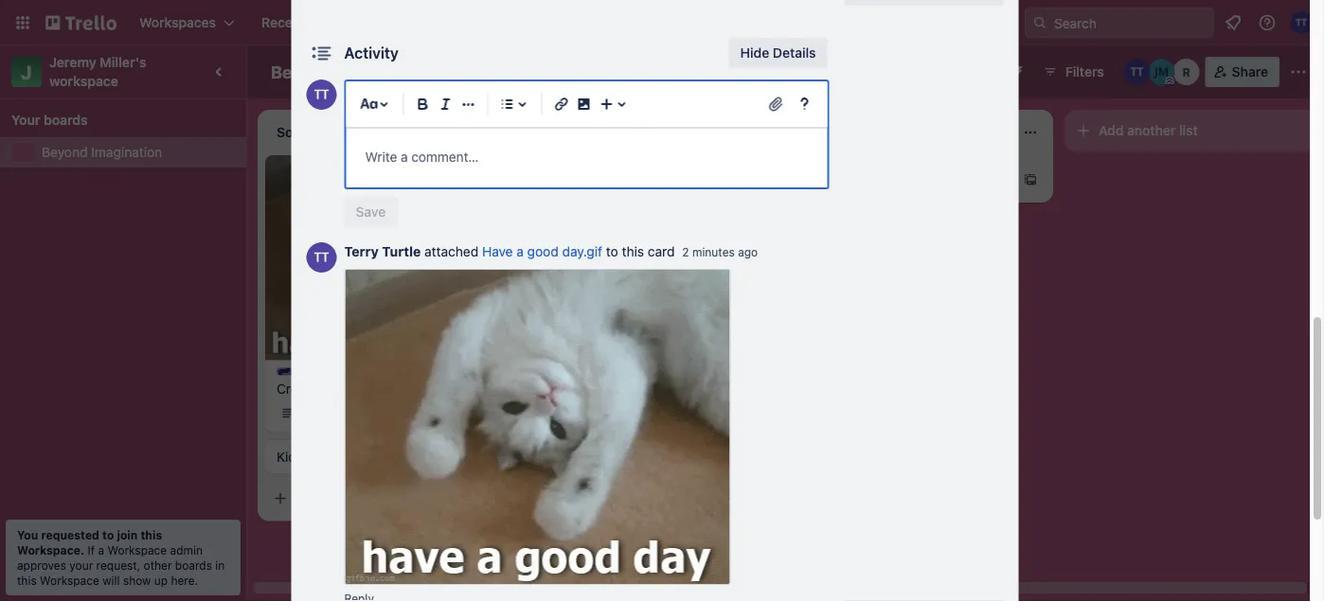 Task type: vqa. For each thing, say whether or not it's contained in the screenshot.
left Create from template… icon
no



Task type: describe. For each thing, give the bounding box(es) containing it.
image image
[[573, 93, 596, 116]]

if a workspace admin approves your request, other boards in this workspace will show up here.
[[17, 544, 225, 588]]

here.
[[171, 574, 198, 588]]

turtle
[[382, 244, 421, 260]]

beyond imagination link
[[42, 143, 235, 162]]

filters button
[[1037, 57, 1110, 87]]

attached
[[425, 244, 479, 260]]

customize views image
[[604, 63, 623, 81]]

save button
[[344, 197, 397, 227]]

bold ⌘b image
[[412, 93, 434, 116]]

2 minutes ago link
[[683, 246, 758, 259]]

this inside if a workspace admin approves your request, other boards in this workspace will show up here.
[[17, 574, 37, 588]]

1 vertical spatial beyond
[[42, 145, 88, 160]]

search image
[[1033, 15, 1048, 30]]

filters
[[1066, 64, 1105, 80]]

approves
[[17, 559, 66, 572]]

beyond inside "text field"
[[271, 62, 332, 82]]

create from template… image for bottom add a card button
[[485, 491, 500, 506]]

your boards
[[11, 112, 88, 128]]

meeting
[[323, 449, 373, 465]]

add for add another list button
[[1099, 123, 1124, 138]]

link image
[[550, 93, 573, 116]]

jeremy miller's workspace
[[49, 54, 150, 89]]

have a good day.gif link
[[482, 244, 603, 260]]

0 vertical spatial to
[[606, 244, 619, 260]]

r button
[[1174, 59, 1200, 85]]

create from template… image for topmost add a card button
[[1023, 172, 1039, 188]]

create instagram
[[277, 381, 382, 397]]

1 vertical spatial imagination
[[91, 145, 162, 160]]

save
[[356, 204, 386, 220]]

beyond imagination inside "text field"
[[271, 62, 433, 82]]

0 vertical spatial boards
[[44, 112, 88, 128]]

request,
[[96, 559, 140, 572]]

0 vertical spatial card
[[873, 172, 901, 188]]

in
[[215, 559, 225, 572]]

1 vertical spatial add a card
[[296, 491, 363, 506]]

Main content area, start typing to enter text. text field
[[365, 146, 809, 169]]

Board name text field
[[262, 57, 442, 87]]

thinking link
[[546, 174, 766, 193]]

r
[[1183, 65, 1191, 79]]

good
[[528, 244, 559, 260]]

create
[[277, 381, 317, 397]]

you requested to join this workspace.
[[17, 529, 162, 557]]

terry
[[344, 244, 379, 260]]

0 vertical spatial add a card
[[834, 172, 901, 188]]

more formatting image
[[457, 93, 480, 116]]

star or unstar board image
[[453, 64, 469, 80]]

create instagram link
[[277, 379, 497, 398]]

workspace
[[49, 73, 118, 89]]

if
[[88, 544, 95, 557]]

automation image
[[1003, 57, 1030, 83]]

share button
[[1206, 57, 1280, 87]]

kickoff meeting
[[277, 449, 373, 465]]

boards inside if a workspace admin approves your request, other boards in this workspace will show up here.
[[175, 559, 212, 572]]

terry turtle (terryturtle) image
[[1125, 59, 1151, 85]]

miller's
[[100, 54, 147, 70]]

show
[[123, 574, 151, 588]]

instagram
[[321, 381, 382, 397]]

color: purple, title: none image
[[277, 368, 315, 376]]



Task type: locate. For each thing, give the bounding box(es) containing it.
back to home image
[[45, 8, 117, 38]]

beyond imagination down the your boards with 1 items element
[[42, 145, 162, 160]]

this inside you requested to join this workspace.
[[141, 529, 162, 542]]

2 horizontal spatial card
[[873, 172, 901, 188]]

imagination
[[336, 62, 433, 82], [91, 145, 162, 160]]

to inside you requested to join this workspace.
[[102, 529, 114, 542]]

your
[[11, 112, 40, 128]]

1 horizontal spatial this
[[141, 529, 162, 542]]

imagination inside "text field"
[[336, 62, 433, 82]]

admin
[[170, 544, 203, 557]]

this right day.gif
[[622, 244, 644, 260]]

add for topmost add a card button
[[834, 172, 859, 188]]

this right 'join'
[[141, 529, 162, 542]]

board
[[546, 64, 583, 80]]

1 vertical spatial card
[[648, 244, 675, 260]]

1 horizontal spatial boards
[[175, 559, 212, 572]]

open help dialog image
[[794, 93, 816, 116]]

details
[[773, 45, 816, 61]]

1 horizontal spatial add
[[834, 172, 859, 188]]

1 vertical spatial beyond imagination
[[42, 145, 162, 160]]

add another list button
[[1065, 110, 1323, 152]]

boards right your
[[44, 112, 88, 128]]

rubyanndersson (rubyanndersson) image
[[1174, 59, 1200, 85]]

hide
[[741, 45, 770, 61]]

2 vertical spatial card
[[335, 491, 363, 506]]

beyond imagination
[[271, 62, 433, 82], [42, 145, 162, 160]]

Search field
[[1048, 9, 1214, 37]]

workspace.
[[17, 544, 84, 557]]

your boards with 1 items element
[[11, 109, 226, 132]]

italic ⌘i image
[[434, 93, 457, 116]]

beyond imagination up text styles image
[[271, 62, 433, 82]]

a inside if a workspace admin approves your request, other boards in this workspace will show up here.
[[98, 544, 104, 557]]

primary element
[[0, 0, 1325, 45]]

show menu image
[[1290, 63, 1309, 81]]

boards
[[44, 112, 88, 128], [175, 559, 212, 572]]

0 horizontal spatial beyond
[[42, 145, 88, 160]]

join
[[117, 529, 138, 542]]

1 vertical spatial to
[[102, 529, 114, 542]]

kickoff
[[277, 449, 319, 465]]

hide details link
[[729, 38, 828, 68]]

0 horizontal spatial add a card button
[[265, 484, 478, 514]]

ago
[[738, 246, 758, 259]]

activity
[[344, 44, 399, 62]]

have
[[482, 244, 513, 260]]

another
[[1128, 123, 1176, 138]]

0 horizontal spatial this
[[17, 574, 37, 588]]

hide details
[[741, 45, 816, 61]]

0 horizontal spatial imagination
[[91, 145, 162, 160]]

1 horizontal spatial beyond imagination
[[271, 62, 433, 82]]

this down approves on the left bottom
[[17, 574, 37, 588]]

a
[[862, 172, 870, 188], [517, 244, 524, 260], [324, 491, 332, 506], [98, 544, 104, 557]]

1 horizontal spatial beyond
[[271, 62, 332, 82]]

2
[[683, 246, 689, 259]]

open information menu image
[[1258, 13, 1277, 32]]

0 horizontal spatial card
[[335, 491, 363, 506]]

terry turtle attached have a good day.gif to this card 2 minutes ago
[[344, 244, 758, 260]]

boards down admin
[[175, 559, 212, 572]]

j
[[21, 61, 32, 83]]

attach and insert link image
[[767, 95, 786, 114]]

to left 'join'
[[102, 529, 114, 542]]

jeremy miller (jeremymiller198) image
[[1149, 59, 1176, 85]]

add for bottom add a card button
[[296, 491, 321, 506]]

workspace visible image
[[487, 64, 503, 80]]

0 vertical spatial add a card button
[[804, 165, 1016, 195]]

minutes
[[693, 246, 735, 259]]

2 vertical spatial this
[[17, 574, 37, 588]]

0 horizontal spatial create from template… image
[[485, 491, 500, 506]]

workspace down 'join'
[[107, 544, 167, 557]]

to right day.gif
[[606, 244, 619, 260]]

1 horizontal spatial workspace
[[107, 544, 167, 557]]

1 horizontal spatial add a card button
[[804, 165, 1016, 195]]

1 vertical spatial add a card button
[[265, 484, 478, 514]]

day.gif
[[562, 244, 603, 260]]

1 vertical spatial boards
[[175, 559, 212, 572]]

0 vertical spatial add
[[1099, 123, 1124, 138]]

2 horizontal spatial add
[[1099, 123, 1124, 138]]

thinking
[[546, 176, 598, 191]]

0 horizontal spatial beyond imagination
[[42, 145, 162, 160]]

1 horizontal spatial create from template… image
[[1023, 172, 1039, 188]]

0 vertical spatial workspace
[[107, 544, 167, 557]]

will
[[103, 574, 120, 588]]

0 horizontal spatial boards
[[44, 112, 88, 128]]

add another list
[[1099, 123, 1198, 138]]

workspace
[[107, 544, 167, 557], [40, 574, 99, 588]]

editor toolbar toolbar
[[354, 89, 820, 119]]

text styles image
[[358, 93, 380, 116]]

list
[[1180, 123, 1198, 138]]

this
[[622, 244, 644, 260], [141, 529, 162, 542], [17, 574, 37, 588]]

share
[[1233, 64, 1269, 80]]

1 vertical spatial workspace
[[40, 574, 99, 588]]

1 vertical spatial this
[[141, 529, 162, 542]]

to
[[606, 244, 619, 260], [102, 529, 114, 542]]

1 horizontal spatial add a card
[[834, 172, 901, 188]]

kickoff meeting link
[[277, 448, 497, 467]]

0 vertical spatial create from template… image
[[1023, 172, 1039, 188]]

beyond left activity
[[271, 62, 332, 82]]

lists image
[[496, 93, 519, 116]]

2 horizontal spatial this
[[622, 244, 644, 260]]

1 horizontal spatial to
[[606, 244, 619, 260]]

beyond down your boards
[[42, 145, 88, 160]]

beyond
[[271, 62, 332, 82], [42, 145, 88, 160]]

1 horizontal spatial card
[[648, 244, 675, 260]]

imagination down the your boards with 1 items element
[[91, 145, 162, 160]]

board link
[[514, 57, 595, 87]]

0 horizontal spatial to
[[102, 529, 114, 542]]

0 horizontal spatial add a card
[[296, 491, 363, 506]]

0 vertical spatial this
[[622, 244, 644, 260]]

add
[[1099, 123, 1124, 138], [834, 172, 859, 188], [296, 491, 321, 506]]

1 vertical spatial create from template… image
[[485, 491, 500, 506]]

card
[[873, 172, 901, 188], [648, 244, 675, 260], [335, 491, 363, 506]]

0 vertical spatial beyond
[[271, 62, 332, 82]]

1 vertical spatial add
[[834, 172, 859, 188]]

workspace down your
[[40, 574, 99, 588]]

0 vertical spatial imagination
[[336, 62, 433, 82]]

you
[[17, 529, 38, 542]]

requested
[[41, 529, 99, 542]]

imagination up text styles image
[[336, 62, 433, 82]]

terry turtle (terryturtle) image
[[1291, 11, 1313, 34], [307, 80, 337, 110], [307, 243, 337, 273], [478, 402, 500, 425]]

add a card
[[834, 172, 901, 188], [296, 491, 363, 506]]

0 horizontal spatial workspace
[[40, 574, 99, 588]]

create from template… image
[[1023, 172, 1039, 188], [485, 491, 500, 506]]

jeremy
[[49, 54, 96, 70]]

0 horizontal spatial add
[[296, 491, 321, 506]]

0 notifications image
[[1222, 11, 1245, 34]]

other
[[144, 559, 172, 572]]

add a card button
[[804, 165, 1016, 195], [265, 484, 478, 514]]

1 horizontal spatial imagination
[[336, 62, 433, 82]]

2 vertical spatial add
[[296, 491, 321, 506]]

up
[[154, 574, 168, 588]]

0 vertical spatial beyond imagination
[[271, 62, 433, 82]]

your
[[69, 559, 93, 572]]



